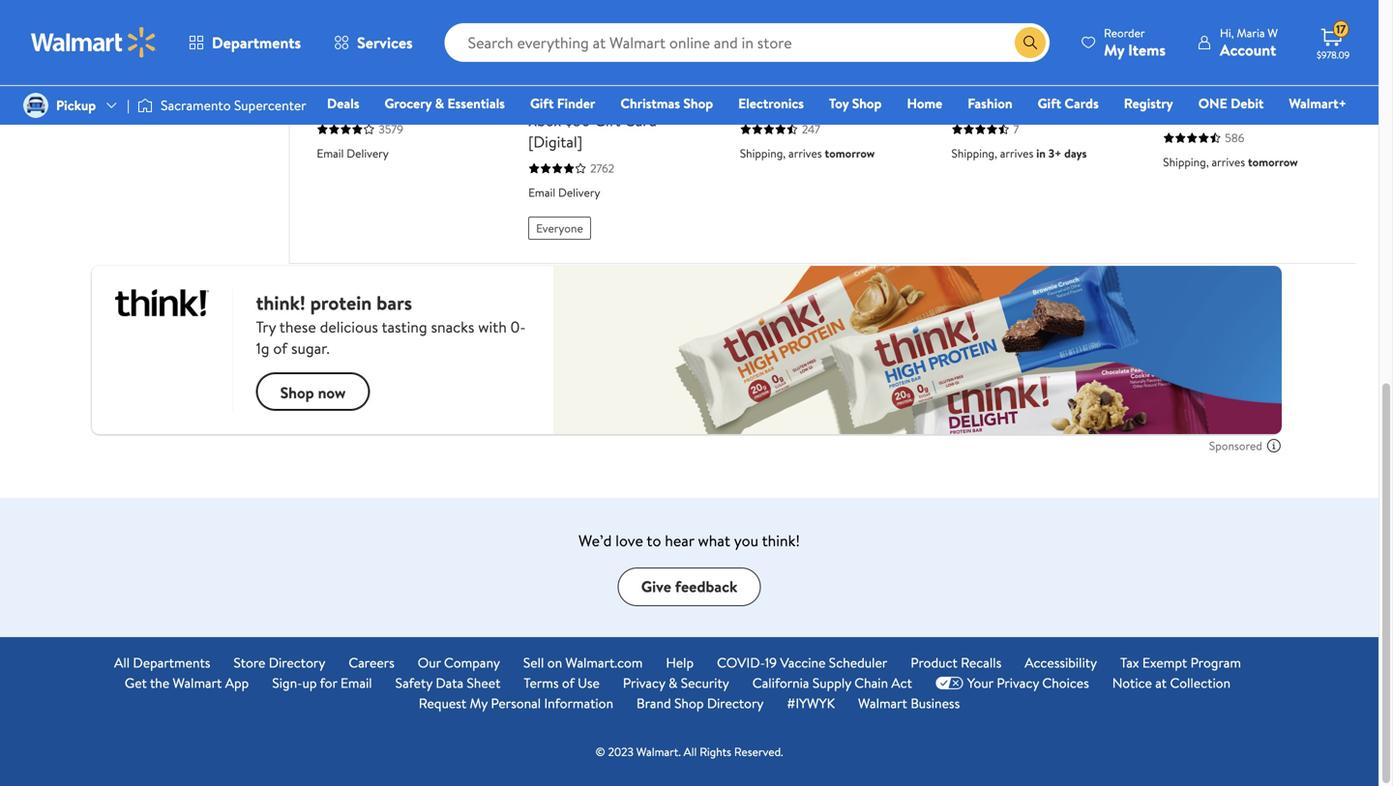 Task type: describe. For each thing, give the bounding box(es) containing it.
at
[[1156, 674, 1167, 693]]

shipping, for from $5.00 snoopy sleigh walmart gift card
[[740, 145, 786, 162]]

we'd
[[579, 530, 612, 551]]

walmart business link
[[858, 694, 960, 714]]

sell on walmart.com link
[[523, 653, 643, 673]]

sponsored
[[1210, 438, 1263, 454]]

get the walmart app link
[[125, 673, 249, 694]]

services
[[357, 32, 413, 53]]

options for $25 apple gift card (email delivery)
[[399, 15, 436, 31]]

 image for sacramento supercenter
[[137, 96, 153, 115]]

- inside starbucks $30 multipack - 3/$10 gift cards
[[1331, 79, 1337, 101]]

2 vertical spatial email
[[341, 674, 372, 693]]

finder
[[557, 94, 595, 113]]

sell
[[523, 654, 544, 672]]

home
[[907, 94, 943, 113]]

collection
[[1170, 674, 1231, 693]]

$ 30 00
[[1167, 42, 1222, 74]]

$25
[[317, 71, 341, 92]]

tomorrow for snoopy sleigh walmart gift card
[[825, 145, 875, 162]]

product group containing 50
[[528, 0, 713, 240]]

for
[[320, 674, 337, 693]]

1 vertical spatial email
[[528, 184, 556, 201]]

all departments link
[[114, 653, 210, 673]]

+18
[[592, 15, 609, 31]]

2 horizontal spatial shipping,
[[1163, 154, 1209, 170]]

gift finder
[[530, 94, 595, 113]]

california
[[753, 674, 809, 693]]

$15.00
[[361, 42, 410, 66]]

christmas
[[621, 94, 680, 113]]

you
[[734, 530, 759, 551]]

0 horizontal spatial email delivery
[[317, 145, 389, 162]]

$5.00 for from $5.00 snoopy sleigh walmart gift card
[[784, 42, 827, 66]]

fashion link
[[959, 93, 1022, 114]]

walmart.
[[637, 744, 681, 761]]

brand shop directory
[[637, 694, 764, 713]]

shop for christmas
[[684, 94, 713, 113]]

grocery & essentials
[[385, 94, 505, 113]]

electronics
[[738, 94, 804, 113]]

supply
[[813, 674, 851, 693]]

gift left finder at the left top
[[530, 94, 554, 113]]

sell on walmart.com
[[523, 654, 643, 672]]

starbucks $30 multipack - 3/$10 gift cards
[[1163, 79, 1337, 122]]

deals link
[[318, 93, 368, 114]]

sleigh
[[793, 71, 834, 92]]

0 horizontal spatial directory
[[269, 654, 325, 672]]

+18 options
[[592, 15, 649, 31]]

gift finder link
[[522, 93, 604, 114]]

covid-19 vaccine scheduler
[[717, 654, 888, 672]]

our company link
[[418, 653, 500, 673]]

search icon image
[[1023, 35, 1038, 50]]

sign-up for email link
[[272, 673, 372, 694]]

choices
[[1043, 674, 1089, 693]]

request my personal information link
[[419, 694, 614, 714]]

arrives for from $5.00 bright feliz navidad walmart gift card
[[1000, 145, 1034, 162]]

1 horizontal spatial options
[[563, 75, 607, 94]]

safety data sheet link
[[395, 673, 501, 694]]

company
[[444, 654, 500, 672]]

walmart+ link
[[1281, 93, 1356, 114]]

hear
[[665, 530, 695, 551]]

give feedback button
[[618, 568, 761, 607]]

cards inside starbucks $30 multipack - 3/$10 gift cards
[[1233, 101, 1272, 122]]

shop for toy
[[852, 94, 882, 113]]

store directory link
[[234, 653, 325, 673]]

0 horizontal spatial all
[[114, 654, 130, 672]]

think!
[[762, 530, 800, 551]]

bright
[[952, 71, 993, 92]]

& for grocery
[[435, 94, 444, 113]]

walmart+
[[1289, 94, 1347, 113]]

notice at collection request my personal information
[[419, 674, 1231, 713]]

accessibility
[[1025, 654, 1097, 672]]

product
[[911, 654, 958, 672]]

privacy & security link
[[623, 673, 729, 694]]

00 for 30
[[1203, 44, 1222, 66]]

|
[[127, 96, 130, 115]]

from for from $15.00 $25 apple gift card (email delivery)
[[317, 42, 356, 66]]

gift inside starbucks $30 multipack - 3/$10 gift cards
[[1203, 101, 1230, 122]]

love
[[616, 530, 643, 551]]

what
[[698, 530, 731, 551]]

7
[[1014, 121, 1020, 137]]

 image for pickup
[[23, 93, 48, 118]]

from $15.00 $25 apple gift card (email delivery)
[[317, 42, 495, 113]]

00 for 50
[[569, 44, 587, 66]]

act
[[892, 674, 912, 693]]

from
[[610, 75, 638, 94]]

departments button
[[172, 19, 317, 66]]

pickup
[[56, 96, 96, 115]]

+8
[[382, 15, 396, 31]]

one debit
[[1199, 94, 1264, 113]]

maria
[[1237, 25, 1265, 41]]

more options from $5.00
[[528, 75, 674, 94]]

shop for brand
[[675, 694, 704, 713]]

grocery & essentials link
[[376, 93, 514, 114]]

my inside reorder my items
[[1104, 39, 1125, 60]]

hi, maria w account
[[1220, 25, 1278, 60]]

my inside the notice at collection request my personal information
[[470, 694, 488, 713]]

card inside from $5.00 bright feliz navidad walmart gift card
[[1042, 92, 1074, 113]]

from $5.00 bright feliz navidad walmart gift card
[[952, 42, 1085, 113]]

accessibility link
[[1025, 653, 1097, 673]]

Walmart Site-Wide search field
[[445, 23, 1050, 62]]

xbox
[[528, 110, 562, 131]]

$30
[[1232, 79, 1258, 101]]

brand
[[637, 694, 671, 713]]

we'd love to hear what you think!
[[579, 530, 800, 551]]

toy
[[829, 94, 849, 113]]

business
[[911, 694, 960, 713]]

ad disclaimer and feedback image
[[1267, 438, 1282, 454]]

1 horizontal spatial delivery
[[558, 184, 600, 201]]

starbucks
[[1163, 79, 1229, 101]]



Task type: vqa. For each thing, say whether or not it's contained in the screenshot.
Accessibility
yes



Task type: locate. For each thing, give the bounding box(es) containing it.
essentials
[[448, 94, 505, 113]]

arrives down 247
[[789, 145, 822, 162]]

(email
[[454, 71, 495, 92]]

0 horizontal spatial $5.00
[[642, 75, 674, 94]]

1 vertical spatial directory
[[707, 694, 764, 713]]

1 product group from the left
[[317, 0, 501, 240]]

00 down hi,
[[1203, 44, 1222, 66]]

1 horizontal spatial  image
[[137, 96, 153, 115]]

our
[[418, 654, 441, 672]]

tomorrow
[[825, 145, 875, 162], [1248, 154, 1298, 170]]

my left items
[[1104, 39, 1125, 60]]

one debit link
[[1190, 93, 1273, 114]]

1 horizontal spatial my
[[1104, 39, 1125, 60]]

tax exempt program link
[[1121, 653, 1242, 673]]

terms of use
[[524, 674, 600, 693]]

3+
[[1049, 145, 1062, 162]]

california supply chain act
[[753, 674, 912, 693]]

0 horizontal spatial cards
[[1065, 94, 1099, 113]]

[digital]
[[528, 131, 583, 152]]

1 horizontal spatial privacy
[[997, 674, 1039, 693]]

from up bright at the top of the page
[[952, 42, 991, 66]]

gift up home at the right top of page
[[897, 71, 924, 92]]

1 horizontal spatial shipping,
[[952, 145, 998, 162]]

$ left 50
[[532, 45, 540, 66]]

email delivery up everyone
[[528, 184, 600, 201]]

registry link
[[1116, 93, 1182, 114]]

debit
[[1231, 94, 1264, 113]]

0 vertical spatial -
[[1331, 79, 1337, 101]]

sign-
[[272, 674, 302, 693]]

card inside from $5.00 snoopy sleigh walmart gift card
[[740, 92, 773, 113]]

from up snoopy
[[740, 42, 780, 66]]

california supply chain act link
[[753, 673, 912, 694]]

0 vertical spatial &
[[435, 94, 444, 113]]

walmart image
[[31, 27, 157, 58]]

0 horizontal spatial from
[[317, 42, 356, 66]]

departments up "the"
[[133, 654, 210, 672]]

email delivery
[[317, 145, 389, 162], [528, 184, 600, 201]]

$5.00 up feliz
[[996, 42, 1038, 66]]

1 $ from the left
[[532, 45, 540, 66]]

1 horizontal spatial 00
[[1203, 44, 1222, 66]]

departments inside dropdown button
[[212, 32, 301, 53]]

$5.00 for from $5.00 bright feliz navidad walmart gift card
[[996, 42, 1038, 66]]

1 from from the left
[[317, 42, 356, 66]]

options right +8
[[399, 15, 436, 31]]

gift cards
[[1038, 94, 1099, 113]]

on
[[547, 654, 562, 672]]

1 horizontal spatial &
[[669, 674, 678, 693]]

reorder
[[1104, 25, 1145, 41]]

sheet
[[467, 674, 501, 693]]

1 vertical spatial all
[[684, 744, 697, 761]]

$5.00 inside from $5.00 bright feliz navidad walmart gift card
[[996, 42, 1038, 66]]

product group containing from $15.00
[[317, 0, 501, 240]]

email delivery down 3579
[[317, 145, 389, 162]]

0 horizontal spatial my
[[470, 694, 488, 713]]

2 horizontal spatial $5.00
[[996, 42, 1038, 66]]

arrives for from $5.00 snoopy sleigh walmart gift card
[[789, 145, 822, 162]]

options up $50
[[563, 75, 607, 94]]

snoopy
[[740, 71, 790, 92]]

walmart
[[837, 71, 894, 92], [952, 92, 1008, 113], [173, 674, 222, 693], [858, 694, 908, 713]]

4 product group from the left
[[952, 0, 1136, 240]]

delivery down '2762'
[[558, 184, 600, 201]]

reorder my items
[[1104, 25, 1166, 60]]

0 horizontal spatial options
[[399, 15, 436, 31]]

0 horizontal spatial delivery
[[347, 145, 389, 162]]

email down deals
[[317, 145, 344, 162]]

+8 options
[[382, 15, 436, 31]]

product recalls link
[[911, 653, 1002, 673]]

from up $25
[[317, 42, 356, 66]]

product group containing 30
[[1163, 0, 1348, 240]]

from for from $5.00 snoopy sleigh walmart gift card
[[740, 42, 780, 66]]

0 horizontal spatial arrives
[[789, 145, 822, 162]]

1 horizontal spatial tomorrow
[[1248, 154, 1298, 170]]

1 privacy from the left
[[623, 674, 665, 693]]

shop right the christmas
[[684, 94, 713, 113]]

gift left debit
[[1203, 101, 1230, 122]]

arrives down 586
[[1212, 154, 1246, 170]]

shipping, arrives tomorrow for starbucks $30 multipack - 3/$10 gift cards
[[1163, 154, 1298, 170]]

gift right $50
[[594, 110, 621, 131]]

shipping, arrives tomorrow down 247
[[740, 145, 875, 162]]

19
[[765, 654, 777, 672]]

walmart inside from $5.00 snoopy sleigh walmart gift card
[[837, 71, 894, 92]]

from inside from $15.00 $25 apple gift card (email delivery)
[[317, 42, 356, 66]]

walmart inside from $5.00 bright feliz navidad walmart gift card
[[952, 92, 1008, 113]]

sacramento
[[161, 96, 231, 115]]

$5.00 right from
[[642, 75, 674, 94]]

1 horizontal spatial -
[[1331, 79, 1337, 101]]

1 horizontal spatial cards
[[1233, 101, 1272, 122]]

delivery)
[[317, 92, 378, 113]]

2 $ from the left
[[1167, 45, 1175, 66]]

30
[[1177, 42, 1203, 74]]

your
[[968, 674, 994, 693]]

5 product group from the left
[[1163, 0, 1348, 240]]

0 horizontal spatial -
[[661, 110, 667, 131]]

safety data sheet
[[395, 674, 501, 693]]

request
[[419, 694, 467, 713]]

1 vertical spatial delivery
[[558, 184, 600, 201]]

xbox $50 gift card - [digital]
[[528, 110, 667, 152]]

careers link
[[349, 653, 395, 673]]

& for privacy
[[669, 674, 678, 693]]

shipping, down fashion
[[952, 145, 998, 162]]

#iywyk
[[787, 694, 835, 713]]

hi,
[[1220, 25, 1234, 41]]

gift inside 'link'
[[1038, 94, 1062, 113]]

shop right toy
[[852, 94, 882, 113]]

privacy up brand
[[623, 674, 665, 693]]

#iywyk link
[[787, 694, 835, 714]]

& down help link
[[669, 674, 678, 693]]

0 vertical spatial delivery
[[347, 145, 389, 162]]

gift
[[388, 71, 414, 92], [897, 71, 924, 92], [1012, 92, 1038, 113], [530, 94, 554, 113], [1038, 94, 1062, 113], [1203, 101, 1230, 122], [594, 110, 621, 131]]

3 product group from the left
[[740, 0, 925, 240]]

sign-up for email
[[272, 674, 372, 693]]

$ for 50
[[532, 45, 540, 66]]

1 horizontal spatial shipping, arrives tomorrow
[[1163, 154, 1298, 170]]

delivery down 3579
[[347, 145, 389, 162]]

1 horizontal spatial from
[[740, 42, 780, 66]]

gift inside from $5.00 bright feliz navidad walmart gift card
[[1012, 92, 1038, 113]]

0 vertical spatial directory
[[269, 654, 325, 672]]

all up get
[[114, 654, 130, 672]]

email up everyone
[[528, 184, 556, 201]]

1 horizontal spatial email delivery
[[528, 184, 600, 201]]

1 horizontal spatial arrives
[[1000, 145, 1034, 162]]

card inside from $15.00 $25 apple gift card (email delivery)
[[418, 71, 450, 92]]

0 horizontal spatial shipping, arrives tomorrow
[[740, 145, 875, 162]]

give
[[641, 576, 672, 598]]

0 horizontal spatial &
[[435, 94, 444, 113]]

from inside from $5.00 snoopy sleigh walmart gift card
[[740, 42, 780, 66]]

departments up supercenter
[[212, 32, 301, 53]]

$5.00 up sleigh
[[784, 42, 827, 66]]

navidad
[[1031, 71, 1085, 92]]

tomorrow down debit
[[1248, 154, 1298, 170]]

shop down the privacy & security link
[[675, 694, 704, 713]]

2 00 from the left
[[1203, 44, 1222, 66]]

2 horizontal spatial arrives
[[1212, 154, 1246, 170]]

2023
[[608, 744, 634, 761]]

0 horizontal spatial tomorrow
[[825, 145, 875, 162]]

everyone
[[536, 220, 583, 237]]

the
[[150, 674, 170, 693]]

0 vertical spatial departments
[[212, 32, 301, 53]]

00 up more options from $5.00
[[569, 44, 587, 66]]

options right +18
[[612, 15, 649, 31]]

0 horizontal spatial 00
[[569, 44, 587, 66]]

shipping, arrives tomorrow down 586
[[1163, 154, 1298, 170]]

directory down security
[[707, 694, 764, 713]]

$ for 30
[[1167, 45, 1175, 66]]

shipping, for from $5.00 bright feliz navidad walmart gift card
[[952, 145, 998, 162]]

$
[[532, 45, 540, 66], [1167, 45, 1175, 66]]

2 horizontal spatial from
[[952, 42, 991, 66]]

up
[[302, 674, 317, 693]]

tomorrow down toy shop link
[[825, 145, 875, 162]]

$ inside the $ 50 00
[[532, 45, 540, 66]]

shipping, down electronics
[[740, 145, 786, 162]]

1 horizontal spatial $
[[1167, 45, 1175, 66]]

my
[[1104, 39, 1125, 60], [470, 694, 488, 713]]

$978.09
[[1317, 48, 1350, 61]]

1 vertical spatial -
[[661, 110, 667, 131]]

 image right |
[[137, 96, 153, 115]]

privacy choices icon image
[[936, 677, 964, 690]]

privacy right your at bottom
[[997, 674, 1039, 693]]

0 horizontal spatial departments
[[133, 654, 210, 672]]

from inside from $5.00 bright feliz navidad walmart gift card
[[952, 42, 991, 66]]

2 product group from the left
[[528, 0, 713, 240]]

247
[[802, 121, 821, 137]]

product group
[[317, 0, 501, 240], [528, 0, 713, 240], [740, 0, 925, 240], [952, 0, 1136, 240], [1163, 0, 1348, 240]]

days
[[1065, 145, 1087, 162]]

0 horizontal spatial $
[[532, 45, 540, 66]]

cards
[[1065, 94, 1099, 113], [1233, 101, 1272, 122]]

options for more options from $5.00
[[612, 15, 649, 31]]

 image left pickup
[[23, 93, 48, 118]]

email down careers link
[[341, 674, 372, 693]]

scheduler
[[829, 654, 888, 672]]

fashion
[[968, 94, 1013, 113]]

0 vertical spatial my
[[1104, 39, 1125, 60]]

items
[[1128, 39, 1166, 60]]

00 inside the $ 50 00
[[569, 44, 587, 66]]

0 vertical spatial all
[[114, 654, 130, 672]]

card inside xbox $50 gift card - [digital]
[[625, 110, 657, 131]]

1 horizontal spatial directory
[[707, 694, 764, 713]]

directory up sign-
[[269, 654, 325, 672]]

1 00 from the left
[[569, 44, 587, 66]]

brand shop directory link
[[637, 694, 764, 714]]

0 vertical spatial email delivery
[[317, 145, 389, 162]]

0 horizontal spatial shipping,
[[740, 145, 786, 162]]

0 horizontal spatial privacy
[[623, 674, 665, 693]]

registry
[[1124, 94, 1174, 113]]

gift down navidad in the right top of the page
[[1038, 94, 1062, 113]]

17
[[1337, 21, 1347, 37]]

tomorrow for starbucks $30 multipack - 3/$10 gift cards
[[1248, 154, 1298, 170]]

feliz
[[997, 71, 1027, 92]]

1 vertical spatial my
[[470, 694, 488, 713]]

0 horizontal spatial  image
[[23, 93, 48, 118]]

gift up 7
[[1012, 92, 1038, 113]]

$ inside $ 30 00
[[1167, 45, 1175, 66]]

personal
[[491, 694, 541, 713]]

my down sheet
[[470, 694, 488, 713]]

1 vertical spatial departments
[[133, 654, 210, 672]]

Search search field
[[445, 23, 1050, 62]]

gift inside from $5.00 snoopy sleigh walmart gift card
[[897, 71, 924, 92]]

- inside xbox $50 gift card - [digital]
[[661, 110, 667, 131]]

home link
[[899, 93, 951, 114]]

gift up grocery
[[388, 71, 414, 92]]

shipping, down 3/$10
[[1163, 154, 1209, 170]]

store
[[234, 654, 266, 672]]

walmart inside the tax exempt program get the walmart app
[[173, 674, 222, 693]]

1 horizontal spatial all
[[684, 744, 697, 761]]

all left rights
[[684, 744, 697, 761]]

gift inside from $15.00 $25 apple gift card (email delivery)
[[388, 71, 414, 92]]

cards inside gift cards 'link'
[[1065, 94, 1099, 113]]

notice
[[1113, 674, 1152, 693]]

help
[[666, 654, 694, 672]]

1 horizontal spatial departments
[[212, 32, 301, 53]]

2 horizontal spatial options
[[612, 15, 649, 31]]

privacy & security
[[623, 674, 729, 693]]

shipping, arrives tomorrow for snoopy sleigh walmart gift card
[[740, 145, 875, 162]]

$ left 30
[[1167, 45, 1175, 66]]

apple
[[345, 71, 384, 92]]

2 from from the left
[[740, 42, 780, 66]]

3 from from the left
[[952, 42, 991, 66]]

$5.00 inside from $5.00 snoopy sleigh walmart gift card
[[784, 42, 827, 66]]

1 vertical spatial &
[[669, 674, 678, 693]]

from for from $5.00 bright feliz navidad walmart gift card
[[952, 42, 991, 66]]

chain
[[855, 674, 888, 693]]

our company
[[418, 654, 500, 672]]

walmart business
[[858, 694, 960, 713]]

deals
[[327, 94, 359, 113]]

gift inside xbox $50 gift card - [digital]
[[594, 110, 621, 131]]

sacramento supercenter
[[161, 96, 306, 115]]

1 horizontal spatial $5.00
[[784, 42, 827, 66]]

& right grocery
[[435, 94, 444, 113]]

arrives down 7
[[1000, 145, 1034, 162]]

 image
[[23, 93, 48, 118], [137, 96, 153, 115]]

2 privacy from the left
[[997, 674, 1039, 693]]

-
[[1331, 79, 1337, 101], [661, 110, 667, 131]]

multipack
[[1261, 79, 1327, 101]]

00 inside $ 30 00
[[1203, 44, 1222, 66]]

1 vertical spatial email delivery
[[528, 184, 600, 201]]

all departments
[[114, 654, 210, 672]]

0 vertical spatial email
[[317, 145, 344, 162]]



